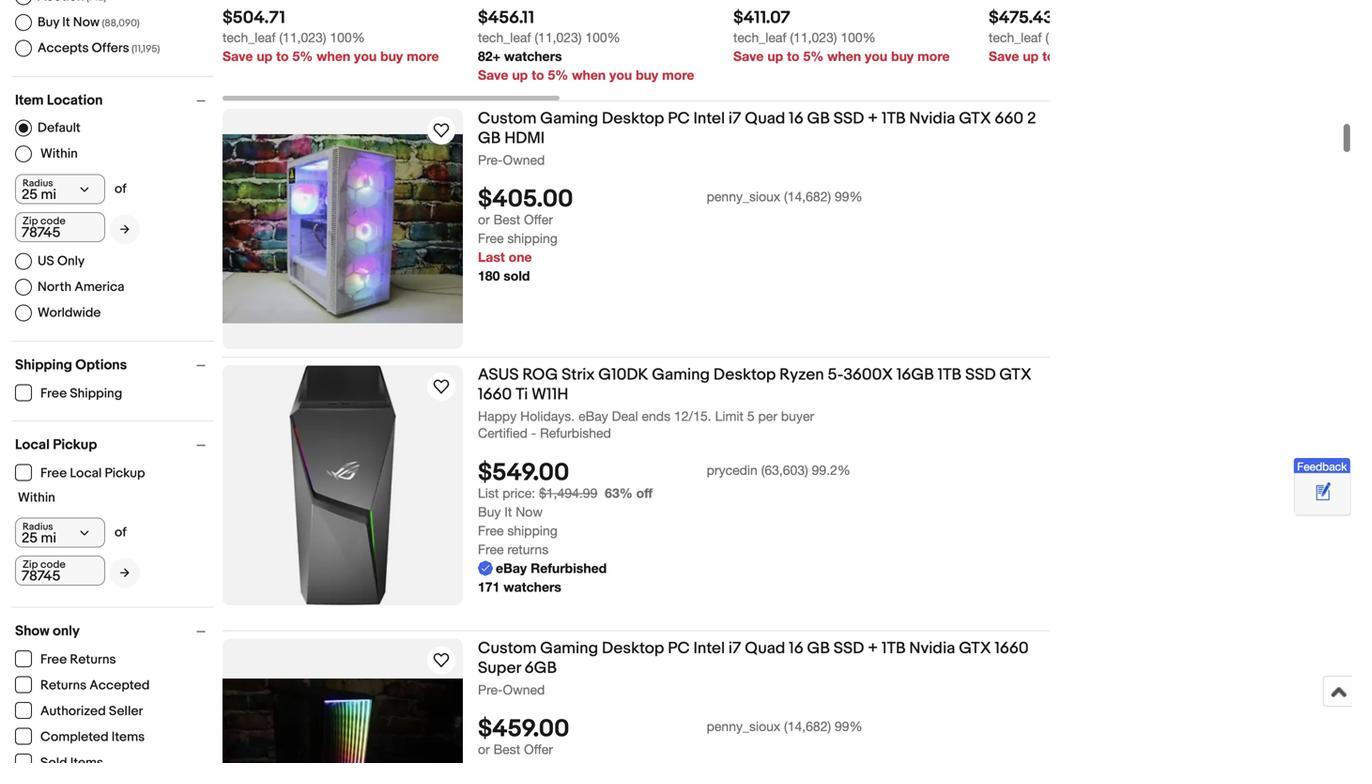 Task type: locate. For each thing, give the bounding box(es) containing it.
3 tech_leaf from the left
[[733, 29, 787, 45]]

pre- down 'super'
[[478, 682, 503, 698]]

up inside $504.71 tech_leaf (11,023) 100% save up to 5% when you buy more
[[257, 48, 273, 64]]

authorized seller link
[[15, 702, 144, 720]]

owned down 6gb
[[503, 682, 545, 698]]

gaming inside asus rog strix g10dk gaming desktop ryzen 5-3600x 16gb 1tb ssd gtx 1660 ti  w11h happy holidays. ebay deal ends 12/15. limit 5 per buyer certified - refurbished
[[652, 365, 710, 385]]

1tb for $459.00
[[882, 639, 906, 659]]

it up accepts
[[62, 14, 70, 30]]

0 vertical spatial owned
[[503, 152, 545, 168]]

tech_leaf for $456.11
[[478, 29, 531, 45]]

more inside '$411.07 tech_leaf (11,023) 100% save up to 5% when you buy more'
[[918, 48, 950, 64]]

tech_leaf inside $475.43 tech_leaf (11,023) 100% save up to 5% when you buy more
[[989, 29, 1042, 45]]

2 vertical spatial gaming
[[540, 639, 598, 659]]

0 horizontal spatial ebay
[[496, 560, 527, 576]]

gaming inside custom gaming desktop pc intel i7 quad 16 gb ssd + 1tb nvidia gtx 660 2 gb hdmi pre-owned
[[540, 109, 598, 129]]

(11,023) for $504.71
[[279, 29, 326, 45]]

gaming inside custom gaming desktop pc intel i7 quad 16 gb ssd + 1tb nvidia gtx 1660 super 6gb pre-owned
[[540, 639, 598, 659]]

buy inside $456.11 tech_leaf (11,023) 100% 82+ watchers save up to 5% when you buy more
[[636, 67, 659, 83]]

custom gaming desktop pc intel i7 quad 16 gb ssd + 1tb nvidia gtx 1660 super 6gb pre-owned
[[478, 639, 1029, 698]]

more inside $504.71 tech_leaf (11,023) 100% save up to 5% when you buy more
[[407, 48, 439, 64]]

custom gaming desktop pc intel i7 quad 16 gb ssd + 1tb nvidia gtx 660 2 gb hdmi link
[[478, 109, 1050, 152]]

when inside $475.43 tech_leaf (11,023) 100% save up to 5% when you buy more
[[1083, 48, 1117, 64]]

pickup up free local pickup link
[[53, 437, 97, 454]]

0 vertical spatial quad
[[745, 109, 785, 129]]

1 vertical spatial desktop
[[714, 365, 776, 385]]

watchers down ebay refurbished text field
[[504, 579, 562, 595]]

desktop inside custom gaming desktop pc intel i7 quad 16 gb ssd + 1tb nvidia gtx 1660 super 6gb pre-owned
[[602, 639, 664, 659]]

0 vertical spatial ssd
[[834, 109, 864, 129]]

intel for $459.00
[[694, 639, 725, 659]]

quad inside custom gaming desktop pc intel i7 quad 16 gb ssd + 1tb nvidia gtx 660 2 gb hdmi pre-owned
[[745, 109, 785, 129]]

2 vertical spatial gtx
[[959, 639, 991, 659]]

0 vertical spatial i7
[[729, 109, 741, 129]]

or up last
[[478, 212, 490, 227]]

100% for $411.07
[[841, 29, 876, 45]]

pre-
[[478, 152, 503, 168], [478, 682, 503, 698]]

1tb
[[882, 109, 906, 129], [938, 365, 962, 385], [882, 639, 906, 659]]

nvidia inside custom gaming desktop pc intel i7 quad 16 gb ssd + 1tb nvidia gtx 1660 super 6gb pre-owned
[[909, 639, 955, 659]]

1 vertical spatial pickup
[[105, 466, 145, 482]]

2 nvidia from the top
[[909, 639, 955, 659]]

custom down 82+ on the top of page
[[478, 109, 537, 129]]

save down $411.07
[[733, 48, 764, 64]]

or inside the penny_sioux (14,682) 99% or best offer
[[478, 742, 490, 757]]

tech_leaf inside $504.71 tech_leaf (11,023) 100% save up to 5% when you buy more
[[223, 29, 276, 45]]

returns down 'free returns' link
[[40, 678, 87, 694]]

0 vertical spatial apply within filter image
[[120, 223, 130, 235]]

1 nvidia from the top
[[909, 109, 955, 129]]

watch custom gaming desktop pc intel i7 quad 16 gb ssd + 1tb nvidia gtx 660 2 gb hdmi image
[[430, 119, 453, 142]]

(14,682) inside the penny_sioux (14,682) 99% or best offer
[[784, 719, 831, 734]]

1 vertical spatial i7
[[729, 639, 741, 659]]

$504.71 tech_leaf (11,023) 100% save up to 5% when you buy more
[[223, 7, 439, 64]]

buy down list
[[478, 504, 501, 520]]

1 vertical spatial +
[[868, 639, 878, 659]]

1 vertical spatial watchers
[[504, 579, 562, 595]]

0 vertical spatial gaming
[[540, 109, 598, 129]]

63%
[[605, 485, 633, 501]]

1 vertical spatial (14,682)
[[784, 719, 831, 734]]

ssd inside custom gaming desktop pc intel i7 quad 16 gb ssd + 1tb nvidia gtx 660 2 gb hdmi pre-owned
[[834, 109, 864, 129]]

99% inside the penny_sioux (14,682) 99% or best offer
[[835, 719, 863, 734]]

2 apply within filter image from the top
[[120, 567, 130, 579]]

offer
[[524, 212, 553, 227], [524, 742, 553, 757]]

2 pre- from the top
[[478, 682, 503, 698]]

1 vertical spatial refurbished
[[531, 560, 607, 576]]

0 vertical spatial custom
[[478, 109, 537, 129]]

pre- inside custom gaming desktop pc intel i7 quad 16 gb ssd + 1tb nvidia gtx 1660 super 6gb pre-owned
[[478, 682, 503, 698]]

0 vertical spatial intel
[[694, 109, 725, 129]]

1 vertical spatial buy
[[478, 504, 501, 520]]

penny_sioux down custom gaming desktop pc intel i7 quad 16 gb ssd + 1tb nvidia gtx 1660 super 6gb pre-owned
[[707, 719, 781, 734]]

location
[[47, 92, 103, 109]]

2 watchers from the top
[[504, 579, 562, 595]]

ebay left deal
[[579, 408, 608, 424]]

buy inside '$411.07 tech_leaf (11,023) 100% save up to 5% when you buy more'
[[891, 48, 914, 64]]

shipping down the options
[[70, 386, 122, 402]]

1 vertical spatial ssd
[[965, 365, 996, 385]]

2 of from the top
[[115, 525, 127, 541]]

100% for $504.71
[[330, 29, 365, 45]]

1tb inside custom gaming desktop pc intel i7 quad 16 gb ssd + 1tb nvidia gtx 1660 super 6gb pre-owned
[[882, 639, 906, 659]]

None text field
[[223, 66, 287, 84], [989, 66, 1053, 84], [15, 212, 105, 242], [223, 66, 287, 84], [989, 66, 1053, 84], [15, 212, 105, 242]]

16 inside custom gaming desktop pc intel i7 quad 16 gb ssd + 1tb nvidia gtx 1660 super 6gb pre-owned
[[789, 639, 804, 659]]

1 vertical spatial offer
[[524, 742, 553, 757]]

1 horizontal spatial buy
[[478, 504, 501, 520]]

buy
[[38, 14, 59, 30], [478, 504, 501, 520]]

1 pre- from the top
[[478, 152, 503, 168]]

you
[[354, 48, 377, 64], [865, 48, 888, 64], [1120, 48, 1143, 64], [610, 67, 632, 83]]

gtx inside custom gaming desktop pc intel i7 quad 16 gb ssd + 1tb nvidia gtx 1660 super 6gb pre-owned
[[959, 639, 991, 659]]

apply within filter image up america
[[120, 223, 130, 235]]

save down $475.43
[[989, 48, 1019, 64]]

penny_sioux inside penny_sioux (14,682) 99% or best offer free shipping last one 180 sold
[[707, 189, 781, 204]]

2 or from the top
[[478, 742, 490, 757]]

1 100% from the left
[[330, 29, 365, 45]]

tech_leaf down $475.43
[[989, 29, 1042, 45]]

gtx inside custom gaming desktop pc intel i7 quad 16 gb ssd + 1tb nvidia gtx 660 2 gb hdmi pre-owned
[[959, 109, 991, 129]]

1 16 from the top
[[789, 109, 804, 129]]

 (11,195) Items text field
[[129, 43, 160, 55]]

171
[[478, 579, 500, 595]]

desktop for $405.00
[[602, 109, 664, 129]]

(11,023) inside '$411.07 tech_leaf (11,023) 100% save up to 5% when you buy more'
[[790, 29, 837, 45]]

2 i7 from the top
[[729, 639, 741, 659]]

ssd
[[834, 109, 864, 129], [965, 365, 996, 385], [834, 639, 864, 659]]

1 vertical spatial nvidia
[[909, 639, 955, 659]]

within down default
[[40, 146, 78, 162]]

pc inside custom gaming desktop pc intel i7 quad 16 gb ssd + 1tb nvidia gtx 660 2 gb hdmi pre-owned
[[668, 109, 690, 129]]

0 vertical spatial gtx
[[959, 109, 991, 129]]

best for penny_sioux (14,682) 99% or best offer
[[494, 742, 520, 757]]

up down $475.43
[[1023, 48, 1039, 64]]

180
[[478, 268, 500, 284]]

1 quad from the top
[[745, 109, 785, 129]]

now
[[73, 14, 100, 30], [516, 504, 543, 520]]

or
[[478, 212, 490, 227], [478, 742, 490, 757]]

1 owned from the top
[[503, 152, 545, 168]]

1 offer from the top
[[524, 212, 553, 227]]

apply within filter image up show only dropdown button
[[120, 567, 130, 579]]

1 penny_sioux from the top
[[707, 189, 781, 204]]

1660
[[478, 385, 512, 405], [995, 639, 1029, 659]]

to down $411.07
[[787, 48, 800, 64]]

1 vertical spatial penny_sioux
[[707, 719, 781, 734]]

item
[[15, 92, 44, 109]]

tech_leaf down $411.07
[[733, 29, 787, 45]]

best up one
[[494, 212, 520, 227]]

None text field
[[478, 66, 542, 84], [733, 66, 798, 84], [15, 556, 105, 586], [478, 66, 542, 84], [733, 66, 798, 84], [15, 556, 105, 586]]

0 vertical spatial within
[[40, 146, 78, 162]]

you inside '$411.07 tech_leaf (11,023) 100% save up to 5% when you buy more'
[[865, 48, 888, 64]]

0 horizontal spatial it
[[62, 14, 70, 30]]

of
[[115, 181, 127, 197], [115, 525, 127, 541]]

to
[[276, 48, 289, 64], [787, 48, 800, 64], [1043, 48, 1055, 64], [532, 67, 544, 83]]

1 horizontal spatial ebay
[[579, 408, 608, 424]]

1 vertical spatial or
[[478, 742, 490, 757]]

0 vertical spatial +
[[868, 109, 878, 129]]

4 (11,023) from the left
[[1046, 29, 1093, 45]]

2 offer from the top
[[524, 742, 553, 757]]

best
[[494, 212, 520, 227], [494, 742, 520, 757]]

2 vertical spatial 1tb
[[882, 639, 906, 659]]

1 vertical spatial pre-
[[478, 682, 503, 698]]

1 vertical spatial of
[[115, 525, 127, 541]]

tech_leaf inside $456.11 tech_leaf (11,023) 100% 82+ watchers save up to 5% when you buy more
[[478, 29, 531, 45]]

shipping up one
[[507, 231, 558, 246]]

now down (712) items 'text field'
[[73, 14, 100, 30]]

tech_leaf inside '$411.07 tech_leaf (11,023) 100% save up to 5% when you buy more'
[[733, 29, 787, 45]]

penny_sioux inside the penny_sioux (14,682) 99% or best offer
[[707, 719, 781, 734]]

0 horizontal spatial now
[[73, 14, 100, 30]]

2 custom from the top
[[478, 639, 537, 659]]

1 vertical spatial owned
[[503, 682, 545, 698]]

prycedin
[[707, 462, 758, 478]]

apply within filter image for item location
[[120, 223, 130, 235]]

shipping inside penny_sioux (14,682) 99% or best offer free shipping last one 180 sold
[[507, 231, 558, 246]]

0 vertical spatial 99%
[[835, 189, 863, 204]]

free up last
[[478, 231, 504, 246]]

it
[[62, 14, 70, 30], [505, 504, 512, 520]]

free down list
[[478, 523, 504, 538]]

shipping up returns
[[507, 523, 558, 538]]

2 vertical spatial desktop
[[602, 639, 664, 659]]

to inside '$411.07 tech_leaf (11,023) 100% save up to 5% when you buy more'
[[787, 48, 800, 64]]

1 vertical spatial gaming
[[652, 365, 710, 385]]

owned
[[503, 152, 545, 168], [503, 682, 545, 698]]

5% inside $504.71 tech_leaf (11,023) 100% save up to 5% when you buy more
[[292, 48, 313, 64]]

or inside penny_sioux (14,682) 99% or best offer free shipping last one 180 sold
[[478, 212, 490, 227]]

4 100% from the left
[[1096, 29, 1131, 45]]

custom gaming desktop pc intel i7 quad 16 gb ssd + 1tb nvidia gtx 660 2 gb hdmi pre-owned
[[478, 109, 1036, 168]]

to for $411.07
[[787, 48, 800, 64]]

1 best from the top
[[494, 212, 520, 227]]

completed items
[[40, 730, 145, 746]]

super
[[478, 659, 521, 678]]

ssd inside custom gaming desktop pc intel i7 quad 16 gb ssd + 1tb nvidia gtx 1660 super 6gb pre-owned
[[834, 639, 864, 659]]

item location
[[15, 92, 103, 109]]

to up hdmi
[[532, 67, 544, 83]]

(11,023) inside $504.71 tech_leaf (11,023) 100% save up to 5% when you buy more
[[279, 29, 326, 45]]

0 vertical spatial desktop
[[602, 109, 664, 129]]

100% inside $456.11 tech_leaf (11,023) 100% 82+ watchers save up to 5% when you buy more
[[585, 29, 621, 45]]

local down local pickup dropdown button
[[70, 466, 102, 482]]

intel inside custom gaming desktop pc intel i7 quad 16 gb ssd + 1tb nvidia gtx 660 2 gb hdmi pre-owned
[[694, 109, 725, 129]]

1 custom from the top
[[478, 109, 537, 129]]

0 vertical spatial 16
[[789, 109, 804, 129]]

free local pickup
[[40, 466, 145, 482]]

gaming up the 12/15.
[[652, 365, 710, 385]]

2 best from the top
[[494, 742, 520, 757]]

free local pickup link
[[15, 464, 146, 482]]

save down 82+ on the top of page
[[478, 67, 508, 83]]

shipping
[[507, 231, 558, 246], [507, 523, 558, 538]]

+ inside custom gaming desktop pc intel i7 quad 16 gb ssd + 1tb nvidia gtx 1660 super 6gb pre-owned
[[868, 639, 878, 659]]

0 horizontal spatial local
[[15, 437, 50, 454]]

refurbished inside asus rog strix g10dk gaming desktop ryzen 5-3600x 16gb 1tb ssd gtx 1660 ti  w11h happy holidays. ebay deal ends 12/15. limit 5 per buyer certified - refurbished
[[540, 426, 611, 441]]

asus rog strix g10dk gaming desktop ryzen 5-3600x 16gb 1tb ssd gtx 1660 ti  w11h image
[[289, 365, 396, 606]]

offer inside penny_sioux (14,682) 99% or best offer free shipping last one 180 sold
[[524, 212, 553, 227]]

returns
[[70, 652, 116, 668], [40, 678, 87, 694]]

$459.00
[[478, 715, 570, 744]]

99% for penny_sioux (14,682) 99% or best offer free shipping last one 180 sold
[[835, 189, 863, 204]]

offers
[[92, 40, 129, 56]]

only
[[53, 623, 80, 640]]

3600x
[[844, 365, 893, 385]]

offer up one
[[524, 212, 553, 227]]

1 vertical spatial it
[[505, 504, 512, 520]]

82+
[[478, 48, 501, 64]]

free returns link
[[15, 651, 117, 668]]

to inside $475.43 tech_leaf (11,023) 100% save up to 5% when you buy more
[[1043, 48, 1055, 64]]

1 vertical spatial gtx
[[1000, 365, 1032, 385]]

0 vertical spatial penny_sioux
[[707, 189, 781, 204]]

2 shipping from the top
[[507, 523, 558, 538]]

custom inside custom gaming desktop pc intel i7 quad 16 gb ssd + 1tb nvidia gtx 1660 super 6gb pre-owned
[[478, 639, 537, 659]]

ryzen
[[780, 365, 824, 385]]

more
[[407, 48, 439, 64], [918, 48, 950, 64], [1173, 48, 1205, 64], [662, 67, 695, 83]]

tech_leaf down $456.11
[[478, 29, 531, 45]]

1 vertical spatial returns
[[40, 678, 87, 694]]

local
[[15, 437, 50, 454], [70, 466, 102, 482]]

1 tech_leaf from the left
[[223, 29, 276, 45]]

0 vertical spatial or
[[478, 212, 490, 227]]

1 watchers from the top
[[504, 48, 562, 64]]

0 vertical spatial local
[[15, 437, 50, 454]]

i7 inside custom gaming desktop pc intel i7 quad 16 gb ssd + 1tb nvidia gtx 1660 super 6gb pre-owned
[[729, 639, 741, 659]]

1 horizontal spatial local
[[70, 466, 102, 482]]

0 vertical spatial 1tb
[[882, 109, 906, 129]]

best inside penny_sioux (14,682) 99% or best offer free shipping last one 180 sold
[[494, 212, 520, 227]]

1 vertical spatial 1tb
[[938, 365, 962, 385]]

1 (14,682) from the top
[[784, 189, 831, 204]]

of down item location dropdown button
[[115, 181, 127, 197]]

2 owned from the top
[[503, 682, 545, 698]]

buy up accepts
[[38, 14, 59, 30]]

0 vertical spatial pc
[[668, 109, 690, 129]]

nvidia for $459.00
[[909, 639, 955, 659]]

returns up returns accepted on the left of the page
[[70, 652, 116, 668]]

5% inside $475.43 tech_leaf (11,023) 100% save up to 5% when you buy more
[[1059, 48, 1079, 64]]

desktop inside asus rog strix g10dk gaming desktop ryzen 5-3600x 16gb 1tb ssd gtx 1660 ti  w11h happy holidays. ebay deal ends 12/15. limit 5 per buyer certified - refurbished
[[714, 365, 776, 385]]

(14,682) down custom gaming desktop pc intel i7 quad 16 gb ssd + 1tb nvidia gtx 660 2 gb hdmi pre-owned in the top of the page
[[784, 189, 831, 204]]

$549.00
[[478, 459, 569, 488]]

free returns
[[40, 652, 116, 668]]

up inside $475.43 tech_leaf (11,023) 100% save up to 5% when you buy more
[[1023, 48, 1039, 64]]

2 penny_sioux from the top
[[707, 719, 781, 734]]

0 vertical spatial offer
[[524, 212, 553, 227]]

tech_leaf down the $504.71
[[223, 29, 276, 45]]

16 inside custom gaming desktop pc intel i7 quad 16 gb ssd + 1tb nvidia gtx 660 2 gb hdmi pre-owned
[[789, 109, 804, 129]]

$456.11 tech_leaf (11,023) 100% 82+ watchers save up to 5% when you buy more
[[478, 7, 695, 83]]

refurbished down "holidays."
[[540, 426, 611, 441]]

2 pc from the top
[[668, 639, 690, 659]]

5%
[[292, 48, 313, 64], [803, 48, 824, 64], [1059, 48, 1079, 64], [548, 67, 568, 83]]

you inside $504.71 tech_leaf (11,023) 100% save up to 5% when you buy more
[[354, 48, 377, 64]]

1 i7 from the top
[[729, 109, 741, 129]]

tech_leaf for $475.43
[[989, 29, 1042, 45]]

0 vertical spatial now
[[73, 14, 100, 30]]

12/15.
[[674, 408, 712, 424]]

1 vertical spatial pc
[[668, 639, 690, 659]]

to down the $504.71
[[276, 48, 289, 64]]

0 vertical spatial pre-
[[478, 152, 503, 168]]

buy inside $475.43 tech_leaf (11,023) 100% save up to 5% when you buy more
[[1147, 48, 1169, 64]]

1 vertical spatial intel
[[694, 639, 725, 659]]

0 horizontal spatial buy
[[38, 14, 59, 30]]

16gb
[[897, 365, 934, 385]]

save down the $504.71
[[223, 48, 253, 64]]

buy for $475.43
[[1147, 48, 1169, 64]]

99% for penny_sioux (14,682) 99% or best offer
[[835, 719, 863, 734]]

4 tech_leaf from the left
[[989, 29, 1042, 45]]

1 horizontal spatial it
[[505, 504, 512, 520]]

1 of from the top
[[115, 181, 127, 197]]

save inside $504.71 tech_leaf (11,023) 100% save up to 5% when you buy more
[[223, 48, 253, 64]]

watchers
[[504, 48, 562, 64], [504, 579, 562, 595]]

3 (11,023) from the left
[[790, 29, 837, 45]]

gaming for $405.00
[[540, 109, 598, 129]]

save inside '$411.07 tech_leaf (11,023) 100% save up to 5% when you buy more'
[[733, 48, 764, 64]]

0 vertical spatial shipping
[[507, 231, 558, 246]]

pc
[[668, 109, 690, 129], [668, 639, 690, 659]]

you inside $456.11 tech_leaf (11,023) 100% 82+ watchers save up to 5% when you buy more
[[610, 67, 632, 83]]

100% inside '$411.07 tech_leaf (11,023) 100% save up to 5% when you buy more'
[[841, 29, 876, 45]]

1 horizontal spatial now
[[516, 504, 543, 520]]

pre- up '$405.00'
[[478, 152, 503, 168]]

custom inside custom gaming desktop pc intel i7 quad 16 gb ssd + 1tb nvidia gtx 660 2 gb hdmi pre-owned
[[478, 109, 537, 129]]

1 99% from the top
[[835, 189, 863, 204]]

0 vertical spatial returns
[[70, 652, 116, 668]]

custom
[[478, 109, 537, 129], [478, 639, 537, 659]]

watchers inside the prycedin (63,603) 99.2% list price: $1,494.99 63% off buy it now free shipping free returns ebay refurbished 171 watchers
[[504, 579, 562, 595]]

owned down hdmi
[[503, 152, 545, 168]]

or down 'super'
[[478, 742, 490, 757]]

within down free local pickup link
[[18, 490, 55, 506]]

1 vertical spatial now
[[516, 504, 543, 520]]

1 vertical spatial shipping
[[70, 386, 122, 402]]

(11,023) for $475.43
[[1046, 29, 1093, 45]]

buyer
[[781, 408, 814, 424]]

local up free local pickup link
[[15, 437, 50, 454]]

1 vertical spatial best
[[494, 742, 520, 757]]

2 + from the top
[[868, 639, 878, 659]]

1 vertical spatial apply within filter image
[[120, 567, 130, 579]]

1 vertical spatial 1660
[[995, 639, 1029, 659]]

custom down 171 at the left of page
[[478, 639, 537, 659]]

best for penny_sioux (14,682) 99% or best offer free shipping last one 180 sold
[[494, 212, 520, 227]]

completed
[[40, 730, 109, 746]]

100% inside $504.71 tech_leaf (11,023) 100% save up to 5% when you buy more
[[330, 29, 365, 45]]

up down $411.07
[[768, 48, 783, 64]]

2 99% from the top
[[835, 719, 863, 734]]

gb for $405.00
[[807, 109, 830, 129]]

2 intel from the top
[[694, 639, 725, 659]]

(11,023)
[[279, 29, 326, 45], [535, 29, 582, 45], [790, 29, 837, 45], [1046, 29, 1093, 45]]

(11,023) inside $475.43 tech_leaf (11,023) 100% save up to 5% when you buy more
[[1046, 29, 1093, 45]]

gaming down $456.11 tech_leaf (11,023) 100% 82+ watchers save up to 5% when you buy more
[[540, 109, 598, 129]]

16 for $459.00
[[789, 639, 804, 659]]

2 vertical spatial ssd
[[834, 639, 864, 659]]

free down local pickup
[[40, 466, 67, 482]]

1 vertical spatial shipping
[[507, 523, 558, 538]]

5% inside '$411.07 tech_leaf (11,023) 100% save up to 5% when you buy more'
[[803, 48, 824, 64]]

1 vertical spatial custom
[[478, 639, 537, 659]]

worldwide
[[38, 305, 101, 321]]

returns accepted link
[[15, 677, 151, 694]]

save inside $456.11 tech_leaf (11,023) 100% 82+ watchers save up to 5% when you buy more
[[478, 67, 508, 83]]

buy for $504.71
[[380, 48, 403, 64]]

free shipping
[[40, 386, 122, 402]]

1 vertical spatial 99%
[[835, 719, 863, 734]]

1 shipping from the top
[[507, 231, 558, 246]]

0 vertical spatial best
[[494, 212, 520, 227]]

of down free local pickup
[[115, 525, 127, 541]]

(14,682) down custom gaming desktop pc intel i7 quad 16 gb ssd + 1tb nvidia gtx 1660 super 6gb link
[[784, 719, 831, 734]]

1 intel from the top
[[694, 109, 725, 129]]

nvidia inside custom gaming desktop pc intel i7 quad 16 gb ssd + 1tb nvidia gtx 660 2 gb hdmi pre-owned
[[909, 109, 955, 129]]

1 horizontal spatial 1660
[[995, 639, 1029, 659]]

(11,023) for $411.07
[[790, 29, 837, 45]]

99% inside penny_sioux (14,682) 99% or best offer free shipping last one 180 sold
[[835, 189, 863, 204]]

2
[[1027, 109, 1036, 129]]

1 horizontal spatial pickup
[[105, 466, 145, 482]]

5% for $475.43
[[1059, 48, 1079, 64]]

pickup down local pickup dropdown button
[[105, 466, 145, 482]]

gb inside custom gaming desktop pc intel i7 quad 16 gb ssd + 1tb nvidia gtx 1660 super 6gb pre-owned
[[807, 639, 830, 659]]

ebay inside the prycedin (63,603) 99.2% list price: $1,494.99 63% off buy it now free shipping free returns ebay refurbished 171 watchers
[[496, 560, 527, 576]]

(14,682) inside penny_sioux (14,682) 99% or best offer free shipping last one 180 sold
[[784, 189, 831, 204]]

3 100% from the left
[[841, 29, 876, 45]]

now down price: on the bottom of the page
[[516, 504, 543, 520]]

0 vertical spatial of
[[115, 181, 127, 197]]

local pickup button
[[15, 437, 214, 454]]

penny_sioux for penny_sioux (14,682) 99% or best offer
[[707, 719, 781, 734]]

desktop for $459.00
[[602, 639, 664, 659]]

2 tech_leaf from the left
[[478, 29, 531, 45]]

gtx
[[959, 109, 991, 129], [1000, 365, 1032, 385], [959, 639, 991, 659]]

apply within filter image
[[120, 223, 130, 235], [120, 567, 130, 579]]

100% inside $475.43 tech_leaf (11,023) 100% save up to 5% when you buy more
[[1096, 29, 1131, 45]]

when inside $504.71 tech_leaf (11,023) 100% save up to 5% when you buy more
[[317, 48, 350, 64]]

2 (11,023) from the left
[[535, 29, 582, 45]]

to inside $504.71 tech_leaf (11,023) 100% save up to 5% when you buy more
[[276, 48, 289, 64]]

0 vertical spatial refurbished
[[540, 426, 611, 441]]

1 pc from the top
[[668, 109, 690, 129]]

intel inside custom gaming desktop pc intel i7 quad 16 gb ssd + 1tb nvidia gtx 1660 super 6gb pre-owned
[[694, 639, 725, 659]]

show only
[[15, 623, 80, 640]]

16 for $405.00
[[789, 109, 804, 129]]

ti
[[516, 385, 528, 405]]

1 or from the top
[[478, 212, 490, 227]]

pre- inside custom gaming desktop pc intel i7 quad 16 gb ssd + 1tb nvidia gtx 660 2 gb hdmi pre-owned
[[478, 152, 503, 168]]

offer down 6gb
[[524, 742, 553, 757]]

i7 inside custom gaming desktop pc intel i7 quad 16 gb ssd + 1tb nvidia gtx 660 2 gb hdmi pre-owned
[[729, 109, 741, 129]]

1 apply within filter image from the top
[[120, 223, 130, 235]]

up down $456.11
[[512, 67, 528, 83]]

us only link
[[15, 253, 85, 270]]

-
[[531, 426, 536, 441]]

it down price: on the bottom of the page
[[505, 504, 512, 520]]

you for $504.71
[[354, 48, 377, 64]]

16
[[789, 109, 804, 129], [789, 639, 804, 659]]

ssd inside asus rog strix g10dk gaming desktop ryzen 5-3600x 16gb 1tb ssd gtx 1660 ti  w11h happy holidays. ebay deal ends 12/15. limit 5 per buyer certified - refurbished
[[965, 365, 996, 385]]

2 16 from the top
[[789, 639, 804, 659]]

gaming right 'super'
[[540, 639, 598, 659]]

ebay down returns
[[496, 560, 527, 576]]

0 vertical spatial (14,682)
[[784, 189, 831, 204]]

when for $411.07
[[827, 48, 861, 64]]

best down 'super'
[[494, 742, 520, 757]]

watchers inside $456.11 tech_leaf (11,023) 100% 82+ watchers save up to 5% when you buy more
[[504, 48, 562, 64]]

when inside '$411.07 tech_leaf (11,023) 100% save up to 5% when you buy more'
[[827, 48, 861, 64]]

1 vertical spatial local
[[70, 466, 102, 482]]

more inside $475.43 tech_leaf (11,023) 100% save up to 5% when you buy more
[[1173, 48, 1205, 64]]

0 vertical spatial nvidia
[[909, 109, 955, 129]]

desktop
[[602, 109, 664, 129], [714, 365, 776, 385], [602, 639, 664, 659]]

2 100% from the left
[[585, 29, 621, 45]]

1 (11,023) from the left
[[279, 29, 326, 45]]

offer for penny_sioux (14,682) 99% or best offer
[[524, 742, 553, 757]]

0 horizontal spatial 1660
[[478, 385, 512, 405]]

(11,023) inside $456.11 tech_leaf (11,023) 100% 82+ watchers save up to 5% when you buy more
[[535, 29, 582, 45]]

save inside $475.43 tech_leaf (11,023) 100% save up to 5% when you buy more
[[989, 48, 1019, 64]]

up inside '$411.07 tech_leaf (11,023) 100% save up to 5% when you buy more'
[[768, 48, 783, 64]]

buy inside $504.71 tech_leaf (11,023) 100% save up to 5% when you buy more
[[380, 48, 403, 64]]

shipping up the free shipping link
[[15, 357, 72, 374]]

1 vertical spatial 16
[[789, 639, 804, 659]]

ebay inside asus rog strix g10dk gaming desktop ryzen 5-3600x 16gb 1tb ssd gtx 1660 ti  w11h happy holidays. ebay deal ends 12/15. limit 5 per buyer certified - refurbished
[[579, 408, 608, 424]]

up for $504.71
[[257, 48, 273, 64]]

quad inside custom gaming desktop pc intel i7 quad 16 gb ssd + 1tb nvidia gtx 1660 super 6gb pre-owned
[[745, 639, 785, 659]]

to for $504.71
[[276, 48, 289, 64]]

0 vertical spatial watchers
[[504, 48, 562, 64]]

up down the $504.71
[[257, 48, 273, 64]]

refurbished down returns
[[531, 560, 607, 576]]

buy inside the prycedin (63,603) 99.2% list price: $1,494.99 63% off buy it now free shipping free returns ebay refurbished 171 watchers
[[478, 504, 501, 520]]

i7 for $405.00
[[729, 109, 741, 129]]

0 horizontal spatial pickup
[[53, 437, 97, 454]]

last
[[478, 249, 505, 265]]

more inside $456.11 tech_leaf (11,023) 100% 82+ watchers save up to 5% when you buy more
[[662, 67, 695, 83]]

off
[[636, 485, 653, 501]]

worldwide link
[[15, 305, 101, 322]]

99%
[[835, 189, 863, 204], [835, 719, 863, 734]]

asus rog strix g10dk gaming desktop ryzen 5-3600x 16gb 1tb ssd gtx 1660 ti  w11h heading
[[478, 365, 1032, 405]]

(14,682) for penny_sioux (14,682) 99% or best offer
[[784, 719, 831, 734]]

watch asus rog strix g10dk gaming desktop ryzen 5-3600x 16gb 1tb ssd gtx 1660 ti  w11h image
[[430, 376, 453, 398]]

0 vertical spatial ebay
[[579, 408, 608, 424]]

1 vertical spatial quad
[[745, 639, 785, 659]]

limit
[[715, 408, 744, 424]]

to down $475.43
[[1043, 48, 1055, 64]]

2 (14,682) from the top
[[784, 719, 831, 734]]

penny_sioux down custom gaming desktop pc intel i7 quad 16 gb ssd + 1tb nvidia gtx 660 2 gb hdmi pre-owned in the top of the page
[[707, 189, 781, 204]]

you for $475.43
[[1120, 48, 1143, 64]]

watchers right 82+ on the top of page
[[504, 48, 562, 64]]

desktop inside custom gaming desktop pc intel i7 quad 16 gb ssd + 1tb nvidia gtx 660 2 gb hdmi pre-owned
[[602, 109, 664, 129]]

0 vertical spatial 1660
[[478, 385, 512, 405]]

pc inside custom gaming desktop pc intel i7 quad 16 gb ssd + 1tb nvidia gtx 1660 super 6gb pre-owned
[[668, 639, 690, 659]]

1 + from the top
[[868, 109, 878, 129]]

best inside the penny_sioux (14,682) 99% or best offer
[[494, 742, 520, 757]]

2 quad from the top
[[745, 639, 785, 659]]

of for local pickup
[[115, 525, 127, 541]]

1 vertical spatial ebay
[[496, 560, 527, 576]]



Task type: describe. For each thing, give the bounding box(es) containing it.
offer for penny_sioux (14,682) 99% or best offer free shipping last one 180 sold
[[524, 212, 553, 227]]

america
[[74, 279, 124, 295]]

buy for $411.07
[[891, 48, 914, 64]]

when inside $456.11 tech_leaf (11,023) 100% 82+ watchers save up to 5% when you buy more
[[572, 67, 606, 83]]

of for item location
[[115, 181, 127, 197]]

holidays.
[[520, 408, 575, 424]]

$475.43 tech_leaf (11,023) 100% save up to 5% when you buy more
[[989, 7, 1205, 64]]

up for $411.07
[[768, 48, 783, 64]]

north america
[[38, 279, 124, 295]]

more for $504.71
[[407, 48, 439, 64]]

quad for $405.00
[[745, 109, 785, 129]]

100% for $456.11
[[585, 29, 621, 45]]

free shipping link
[[15, 385, 123, 402]]

shipping options
[[15, 357, 127, 374]]

prycedin (63,603) 99.2% list price: $1,494.99 63% off buy it now free shipping free returns ebay refurbished 171 watchers
[[478, 462, 851, 595]]

ssd for $459.00
[[834, 639, 864, 659]]

6gb
[[525, 659, 557, 678]]

asus rog strix g10dk gaming desktop ryzen 5-3600x 16gb 1tb ssd gtx 1660 ti  w11h link
[[478, 365, 1050, 408]]

now inside the prycedin (63,603) 99.2% list price: $1,494.99 63% off buy it now free shipping free returns ebay refurbished 171 watchers
[[516, 504, 543, 520]]

eBay Refurbished text field
[[478, 559, 607, 578]]

items
[[112, 730, 145, 746]]

list
[[478, 485, 499, 501]]

or for penny_sioux (14,682) 99% or best offer
[[478, 742, 490, 757]]

save for $504.71
[[223, 48, 253, 64]]

more for $475.43
[[1173, 48, 1205, 64]]

custom gaming desktop pc intel i7 quad 16 gb ssd + 1tb nvidia gtx 660 2 gb hdmi image
[[223, 134, 463, 324]]

1660 inside custom gaming desktop pc intel i7 quad 16 gb ssd + 1tb nvidia gtx 1660 super 6gb pre-owned
[[995, 639, 1029, 659]]

returns
[[507, 542, 549, 557]]

0 vertical spatial it
[[62, 14, 70, 30]]

rog
[[523, 365, 558, 385]]

us only
[[38, 253, 85, 269]]

show
[[15, 623, 50, 640]]

save for $475.43
[[989, 48, 1019, 64]]

nvidia for $405.00
[[909, 109, 955, 129]]

accepted
[[89, 678, 150, 694]]

free down shipping options
[[40, 386, 67, 402]]

tech_leaf for $411.07
[[733, 29, 787, 45]]

only
[[57, 253, 85, 269]]

default
[[38, 120, 81, 136]]

item location button
[[15, 92, 214, 109]]

w11h
[[532, 385, 569, 405]]

99.2%
[[812, 462, 851, 478]]

5% for $411.07
[[803, 48, 824, 64]]

$411.07 tech_leaf (11,023) 100% save up to 5% when you buy more
[[733, 7, 950, 64]]

custom gaming desktop pc intel i7 quad 16 gb ssd + 1tb nvidia gtx 1660 super 6gb heading
[[478, 639, 1029, 678]]

or for penny_sioux (14,682) 99% or best offer free shipping last one 180 sold
[[478, 212, 490, 227]]

strix
[[562, 365, 595, 385]]

buy it now (88,090)
[[38, 14, 140, 30]]

(11,195)
[[132, 43, 160, 55]]

penny_sioux (14,682) 99% or best offer
[[478, 719, 863, 757]]

penny_sioux for penny_sioux (14,682) 99% or best offer free shipping last one 180 sold
[[707, 189, 781, 204]]

accepts offers (11,195)
[[38, 40, 160, 56]]

5% for $504.71
[[292, 48, 313, 64]]

us
[[38, 253, 54, 269]]

authorized
[[40, 704, 106, 720]]

when for $504.71
[[317, 48, 350, 64]]

one
[[509, 249, 532, 265]]

$475.43
[[989, 7, 1054, 28]]

watch custom gaming desktop pc intel i7 quad 16 gb ssd + 1tb nvidia gtx 1660 super 6gb image
[[430, 649, 453, 672]]

free inside penny_sioux (14,682) 99% or best offer free shipping last one 180 sold
[[478, 231, 504, 246]]

asus rog strix g10dk gaming desktop ryzen 5-3600x 16gb 1tb ssd gtx 1660 ti  w11h happy holidays. ebay deal ends 12/15. limit 5 per buyer certified - refurbished
[[478, 365, 1032, 441]]

5% inside $456.11 tech_leaf (11,023) 100% 82+ watchers save up to 5% when you buy more
[[548, 67, 568, 83]]

gtx for $459.00
[[959, 639, 991, 659]]

custom gaming desktop pc intel i7 quad 16 gb ssd + 1tb nvidia gtx 1660 super 6gb image
[[223, 679, 463, 764]]

apply within filter image for local pickup
[[120, 567, 130, 579]]

up inside $456.11 tech_leaf (11,023) 100% 82+ watchers save up to 5% when you buy more
[[512, 67, 528, 83]]

1660 inside asus rog strix g10dk gaming desktop ryzen 5-3600x 16gb 1tb ssd gtx 1660 ti  w11h happy holidays. ebay deal ends 12/15. limit 5 per buyer certified - refurbished
[[478, 385, 512, 405]]

asus
[[478, 365, 519, 385]]

intel for $405.00
[[694, 109, 725, 129]]

gtx for $405.00
[[959, 109, 991, 129]]

(11,023) for $456.11
[[535, 29, 582, 45]]

i7 for $459.00
[[729, 639, 741, 659]]

g10dk
[[599, 365, 648, 385]]

1tb inside asus rog strix g10dk gaming desktop ryzen 5-3600x 16gb 1tb ssd gtx 1660 ti  w11h happy holidays. ebay deal ends 12/15. limit 5 per buyer certified - refurbished
[[938, 365, 962, 385]]

more for $411.07
[[918, 48, 950, 64]]

tech_leaf for $504.71
[[223, 29, 276, 45]]

$456.11
[[478, 7, 534, 28]]

ends
[[642, 408, 671, 424]]

5-
[[828, 365, 844, 385]]

$411.07
[[733, 7, 790, 28]]

pc for $405.00
[[668, 109, 690, 129]]

 (88,090) Items text field
[[100, 17, 140, 29]]

certified
[[478, 426, 528, 441]]

5
[[747, 408, 755, 424]]

gaming for $459.00
[[540, 639, 598, 659]]

$504.71
[[223, 7, 285, 28]]

+ for $459.00
[[868, 639, 878, 659]]

custom for $459.00
[[478, 639, 537, 659]]

accepts
[[38, 40, 89, 56]]

feedback
[[1297, 460, 1347, 473]]

local pickup
[[15, 437, 97, 454]]

up for $475.43
[[1023, 48, 1039, 64]]

save for $411.07
[[733, 48, 764, 64]]

100% for $475.43
[[1096, 29, 1131, 45]]

price:
[[503, 485, 535, 501]]

completed items link
[[15, 728, 146, 746]]

it inside the prycedin (63,603) 99.2% list price: $1,494.99 63% off buy it now free shipping free returns ebay refurbished 171 watchers
[[505, 504, 512, 520]]

0 vertical spatial shipping
[[15, 357, 72, 374]]

660
[[995, 109, 1024, 129]]

per
[[758, 408, 778, 424]]

owned inside custom gaming desktop pc intel i7 quad 16 gb ssd + 1tb nvidia gtx 1660 super 6gb pre-owned
[[503, 682, 545, 698]]

(14,682) for penny_sioux (14,682) 99% or best offer free shipping last one 180 sold
[[784, 189, 831, 204]]

hdmi
[[504, 129, 545, 148]]

happy
[[478, 408, 517, 424]]

returns accepted
[[40, 678, 150, 694]]

quad for $459.00
[[745, 639, 785, 659]]

free down show only
[[40, 652, 67, 668]]

1 vertical spatial within
[[18, 490, 55, 506]]

penny_sioux (14,682) 99% or best offer free shipping last one 180 sold
[[478, 189, 863, 284]]

free left returns
[[478, 542, 504, 557]]

options
[[75, 357, 127, 374]]

custom for $405.00
[[478, 109, 537, 129]]

north
[[38, 279, 72, 295]]

you for $411.07
[[865, 48, 888, 64]]

+ for $405.00
[[868, 109, 878, 129]]

show only button
[[15, 623, 214, 640]]

custom gaming desktop pc intel i7 quad 16 gb ssd + 1tb nvidia gtx 660 2 gb hdmi heading
[[478, 109, 1036, 148]]

to inside $456.11 tech_leaf (11,023) 100% 82+ watchers save up to 5% when you buy more
[[532, 67, 544, 83]]

seller
[[109, 704, 143, 720]]

shipping inside the prycedin (63,603) 99.2% list price: $1,494.99 63% off buy it now free shipping free returns ebay refurbished 171 watchers
[[507, 523, 558, 538]]

(88,090)
[[102, 17, 140, 29]]

gb for $459.00
[[807, 639, 830, 659]]

pc for $459.00
[[668, 639, 690, 659]]

0 vertical spatial buy
[[38, 14, 59, 30]]

deal
[[612, 408, 638, 424]]

0 vertical spatial pickup
[[53, 437, 97, 454]]

north america link
[[15, 279, 124, 296]]

to for $475.43
[[1043, 48, 1055, 64]]

sold
[[504, 268, 530, 284]]

authorized seller
[[40, 704, 143, 720]]

ssd for $405.00
[[834, 109, 864, 129]]

refurbished inside the prycedin (63,603) 99.2% list price: $1,494.99 63% off buy it now free shipping free returns ebay refurbished 171 watchers
[[531, 560, 607, 576]]

1tb for $405.00
[[882, 109, 906, 129]]

default link
[[15, 120, 81, 137]]

when for $475.43
[[1083, 48, 1117, 64]]

$1,494.99
[[539, 485, 598, 501]]

 (712) Items text field
[[84, 0, 106, 4]]

owned inside custom gaming desktop pc intel i7 quad 16 gb ssd + 1tb nvidia gtx 660 2 gb hdmi pre-owned
[[503, 152, 545, 168]]

gtx inside asus rog strix g10dk gaming desktop ryzen 5-3600x 16gb 1tb ssd gtx 1660 ti  w11h happy holidays. ebay deal ends 12/15. limit 5 per buyer certified - refurbished
[[1000, 365, 1032, 385]]

(63,603)
[[761, 462, 808, 478]]

custom gaming desktop pc intel i7 quad 16 gb ssd + 1tb nvidia gtx 1660 super 6gb link
[[478, 639, 1050, 682]]



Task type: vqa. For each thing, say whether or not it's contained in the screenshot.
Amount,
no



